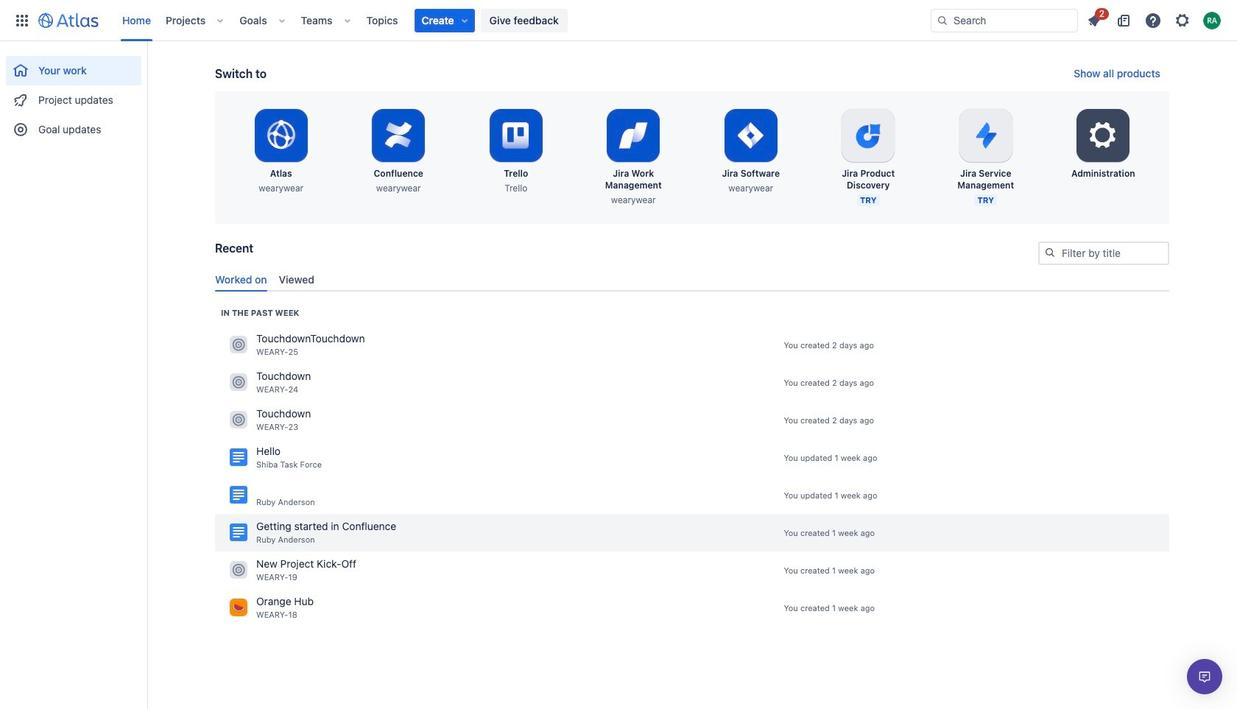 Task type: describe. For each thing, give the bounding box(es) containing it.
account image
[[1203, 11, 1221, 29]]

help image
[[1145, 11, 1162, 29]]

open intercom messenger image
[[1196, 668, 1214, 686]]

1 confluence image from the top
[[230, 449, 247, 466]]

settings image
[[1086, 118, 1121, 153]]

settings image
[[1174, 11, 1192, 29]]



Task type: locate. For each thing, give the bounding box(es) containing it.
2 vertical spatial confluence image
[[230, 524, 247, 542]]

2 townsquare image from the top
[[230, 411, 247, 429]]

Search field
[[931, 8, 1078, 32]]

heading
[[221, 307, 299, 319]]

search image
[[1044, 247, 1056, 259]]

notifications image
[[1086, 11, 1103, 29]]

0 vertical spatial confluence image
[[230, 449, 247, 466]]

1 vertical spatial townsquare image
[[230, 411, 247, 429]]

banner
[[0, 0, 1237, 41]]

3 townsquare image from the top
[[230, 561, 247, 579]]

0 vertical spatial townsquare image
[[230, 374, 247, 391]]

group
[[6, 41, 141, 149]]

Filter by title field
[[1040, 243, 1168, 264]]

2 townsquare image from the top
[[230, 599, 247, 617]]

None search field
[[931, 8, 1078, 32]]

1 townsquare image from the top
[[230, 336, 247, 354]]

confluence image
[[230, 449, 247, 466], [230, 486, 247, 504], [230, 524, 247, 542]]

townsquare image
[[230, 374, 247, 391], [230, 411, 247, 429], [230, 561, 247, 579]]

1 vertical spatial townsquare image
[[230, 599, 247, 617]]

switch to... image
[[13, 11, 31, 29]]

1 townsquare image from the top
[[230, 374, 247, 391]]

tab list
[[209, 267, 1175, 292]]

townsquare image
[[230, 336, 247, 354], [230, 599, 247, 617]]

3 confluence image from the top
[[230, 524, 247, 542]]

2 vertical spatial townsquare image
[[230, 561, 247, 579]]

search image
[[937, 14, 949, 26]]

0 vertical spatial townsquare image
[[230, 336, 247, 354]]

top element
[[9, 0, 931, 41]]

2 confluence image from the top
[[230, 486, 247, 504]]

1 vertical spatial confluence image
[[230, 486, 247, 504]]



Task type: vqa. For each thing, say whether or not it's contained in the screenshot.
Help image
yes



